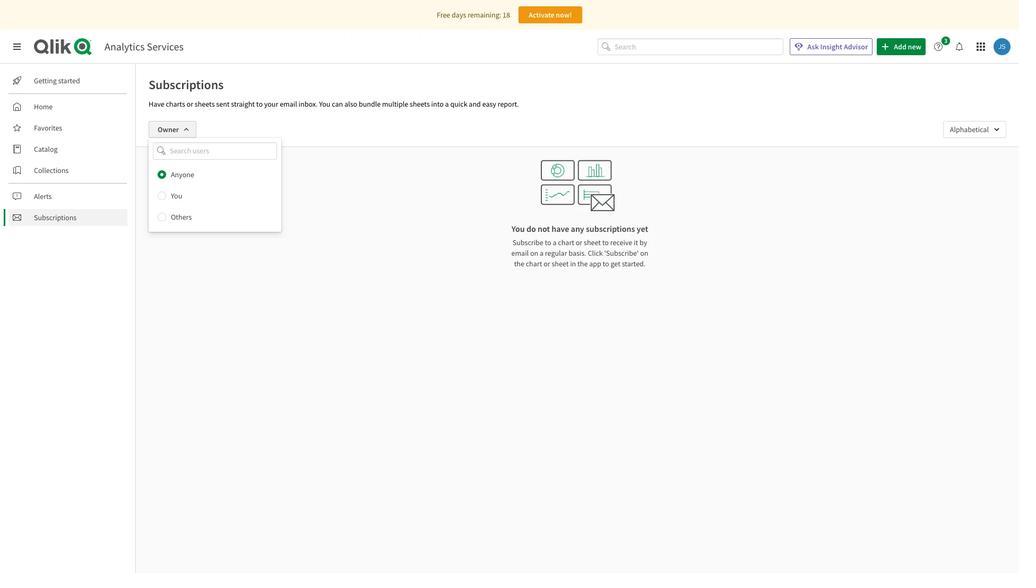 Task type: locate. For each thing, give the bounding box(es) containing it.
a left 'regular' at the top of the page
[[540, 248, 544, 258]]

a
[[445, 99, 449, 109], [553, 238, 557, 247], [540, 248, 544, 258]]

sheet down 'regular' at the top of the page
[[552, 259, 569, 269]]

1 vertical spatial email
[[511, 248, 529, 258]]

subscribe
[[513, 238, 543, 247]]

days
[[452, 10, 466, 20]]

18
[[503, 10, 510, 20]]

chart down subscribe
[[526, 259, 542, 269]]

analytics services
[[105, 40, 184, 53]]

subscriptions up charts
[[149, 76, 224, 93]]

jacob simon image
[[994, 38, 1011, 55]]

a up 'regular' at the top of the page
[[553, 238, 557, 247]]

1 horizontal spatial a
[[540, 248, 544, 258]]

2 horizontal spatial or
[[576, 238, 582, 247]]

or
[[187, 99, 193, 109], [576, 238, 582, 247], [544, 259, 550, 269]]

you inside you do not have any subscriptions yet subscribe to a chart or sheet to receive it by email on a regular basis. click 'subscribe' on the chart or sheet in the app to get started.
[[512, 223, 525, 234]]

now!
[[556, 10, 572, 20]]

2 horizontal spatial you
[[512, 223, 525, 234]]

or up basis. on the top right of page
[[576, 238, 582, 247]]

searchbar element
[[598, 38, 784, 55]]

receive
[[610, 238, 632, 247]]

1 vertical spatial sheet
[[552, 259, 569, 269]]

chart
[[558, 238, 574, 247], [526, 259, 542, 269]]

None field
[[149, 142, 281, 160]]

0 horizontal spatial subscriptions
[[34, 213, 77, 222]]

0 vertical spatial chart
[[558, 238, 574, 247]]

2 vertical spatial or
[[544, 259, 550, 269]]

inbox.
[[299, 99, 318, 109]]

0 vertical spatial or
[[187, 99, 193, 109]]

subscriptions
[[149, 76, 224, 93], [34, 213, 77, 222]]

chart up 'regular' at the top of the page
[[558, 238, 574, 247]]

add new button
[[877, 38, 926, 55]]

email
[[280, 99, 297, 109], [511, 248, 529, 258]]

1 horizontal spatial email
[[511, 248, 529, 258]]

getting started
[[34, 76, 80, 85]]

0 horizontal spatial the
[[514, 259, 524, 269]]

sheets left into
[[410, 99, 430, 109]]

have
[[149, 99, 164, 109]]

you do not have any subscriptions yet subscribe to a chart or sheet to receive it by email on a regular basis. click 'subscribe' on the chart or sheet in the app to get started.
[[511, 223, 648, 269]]

1 vertical spatial or
[[576, 238, 582, 247]]

sheets
[[195, 99, 215, 109], [410, 99, 430, 109]]

add
[[894, 42, 907, 51]]

getting started link
[[8, 72, 127, 89]]

2 vertical spatial you
[[512, 223, 525, 234]]

email down subscribe
[[511, 248, 529, 258]]

straight
[[231, 99, 255, 109]]

the right in on the right top of page
[[578, 259, 588, 269]]

have
[[552, 223, 569, 234]]

0 vertical spatial you
[[319, 99, 330, 109]]

0 vertical spatial email
[[280, 99, 297, 109]]

advisor
[[844, 42, 868, 51]]

you inside owner option group
[[171, 191, 182, 200]]

add new
[[894, 42, 922, 51]]

0 vertical spatial subscriptions
[[149, 76, 224, 93]]

1 the from the left
[[514, 259, 524, 269]]

navigation pane element
[[0, 68, 135, 230]]

started
[[58, 76, 80, 85]]

1 on from the left
[[530, 248, 538, 258]]

home
[[34, 102, 53, 111]]

0 horizontal spatial sheet
[[552, 259, 569, 269]]

you up others on the top
[[171, 191, 182, 200]]

1 horizontal spatial sheet
[[584, 238, 601, 247]]

1 horizontal spatial on
[[640, 248, 648, 258]]

quick
[[450, 99, 467, 109]]

1 horizontal spatial or
[[544, 259, 550, 269]]

new
[[908, 42, 922, 51]]

activate now! link
[[519, 6, 582, 23]]

ask insight advisor button
[[790, 38, 873, 55]]

subscriptions down the alerts in the top of the page
[[34, 213, 77, 222]]

it
[[634, 238, 638, 247]]

1 horizontal spatial you
[[319, 99, 330, 109]]

you for you
[[171, 191, 182, 200]]

any
[[571, 223, 584, 234]]

activate now!
[[529, 10, 572, 20]]

on down by
[[640, 248, 648, 258]]

you left do
[[512, 223, 525, 234]]

Search users text field
[[168, 142, 264, 160]]

ask
[[808, 42, 819, 51]]

on down subscribe
[[530, 248, 538, 258]]

remaining:
[[468, 10, 501, 20]]

the down subscribe
[[514, 259, 524, 269]]

a right into
[[445, 99, 449, 109]]

on
[[530, 248, 538, 258], [640, 248, 648, 258]]

1 horizontal spatial the
[[578, 259, 588, 269]]

1 vertical spatial chart
[[526, 259, 542, 269]]

0 vertical spatial a
[[445, 99, 449, 109]]

or down 'regular' at the top of the page
[[544, 259, 550, 269]]

1 horizontal spatial chart
[[558, 238, 574, 247]]

others
[[171, 212, 192, 222]]

the
[[514, 259, 524, 269], [578, 259, 588, 269]]

1 horizontal spatial sheets
[[410, 99, 430, 109]]

insight
[[820, 42, 843, 51]]

email right your at top left
[[280, 99, 297, 109]]

0 horizontal spatial email
[[280, 99, 297, 109]]

to left get
[[603, 259, 609, 269]]

get
[[611, 259, 621, 269]]

none field inside filters region
[[149, 142, 281, 160]]

into
[[431, 99, 444, 109]]

to down subscriptions
[[602, 238, 609, 247]]

can
[[332, 99, 343, 109]]

collections
[[34, 166, 69, 175]]

1 vertical spatial a
[[553, 238, 557, 247]]

filters region
[[136, 113, 1019, 232]]

sheet
[[584, 238, 601, 247], [552, 259, 569, 269]]

0 horizontal spatial you
[[171, 191, 182, 200]]

analytics
[[105, 40, 145, 53]]

Search text field
[[615, 38, 784, 55]]

sheet up the click
[[584, 238, 601, 247]]

you left can
[[319, 99, 330, 109]]

activate
[[529, 10, 555, 20]]

you
[[319, 99, 330, 109], [171, 191, 182, 200], [512, 223, 525, 234]]

or right charts
[[187, 99, 193, 109]]

0 horizontal spatial sheets
[[195, 99, 215, 109]]

subscriptions link
[[8, 209, 127, 226]]

1 vertical spatial you
[[171, 191, 182, 200]]

0 horizontal spatial on
[[530, 248, 538, 258]]

subscriptions inside subscriptions link
[[34, 213, 77, 222]]

in
[[570, 259, 576, 269]]

click
[[588, 248, 603, 258]]

ask insight advisor
[[808, 42, 868, 51]]

sheets left 'sent'
[[195, 99, 215, 109]]

subscriptions
[[586, 223, 635, 234]]

alerts
[[34, 192, 52, 201]]

1 vertical spatial subscriptions
[[34, 213, 77, 222]]

catalog link
[[8, 141, 127, 158]]

to
[[256, 99, 263, 109], [545, 238, 551, 247], [602, 238, 609, 247], [603, 259, 609, 269]]

getting
[[34, 76, 57, 85]]

2 sheets from the left
[[410, 99, 430, 109]]



Task type: describe. For each thing, give the bounding box(es) containing it.
services
[[147, 40, 184, 53]]

owner option group
[[149, 164, 281, 228]]

basis.
[[569, 248, 586, 258]]

favorites link
[[8, 119, 127, 136]]

Alphabetical field
[[943, 121, 1006, 138]]

0 horizontal spatial or
[[187, 99, 193, 109]]

report.
[[498, 99, 519, 109]]

and
[[469, 99, 481, 109]]

2 vertical spatial a
[[540, 248, 544, 258]]

2 on from the left
[[640, 248, 648, 258]]

sent
[[216, 99, 230, 109]]

1 sheets from the left
[[195, 99, 215, 109]]

collections link
[[8, 162, 127, 179]]

2 the from the left
[[578, 259, 588, 269]]

your
[[264, 99, 278, 109]]

bundle
[[359, 99, 381, 109]]

do
[[527, 223, 536, 234]]

regular
[[545, 248, 567, 258]]

multiple
[[382, 99, 408, 109]]

analytics services element
[[105, 40, 184, 53]]

started.
[[622, 259, 646, 269]]

yet
[[637, 223, 648, 234]]

0 horizontal spatial a
[[445, 99, 449, 109]]

free
[[437, 10, 450, 20]]

0 vertical spatial sheet
[[584, 238, 601, 247]]

favorites
[[34, 123, 62, 133]]

alerts link
[[8, 188, 127, 205]]

to up 'regular' at the top of the page
[[545, 238, 551, 247]]

3
[[944, 37, 948, 45]]

not
[[538, 223, 550, 234]]

owner button
[[149, 121, 196, 138]]

also
[[345, 99, 357, 109]]

charts
[[166, 99, 185, 109]]

catalog
[[34, 144, 58, 154]]

email inside you do not have any subscriptions yet subscribe to a chart or sheet to receive it by email on a regular basis. click 'subscribe' on the chart or sheet in the app to get started.
[[511, 248, 529, 258]]

easy
[[482, 99, 496, 109]]

alphabetical
[[950, 125, 989, 134]]

you for you do not have any subscriptions yet subscribe to a chart or sheet to receive it by email on a regular basis. click 'subscribe' on the chart or sheet in the app to get started.
[[512, 223, 525, 234]]

app
[[589, 259, 601, 269]]

free days remaining: 18
[[437, 10, 510, 20]]

by
[[640, 238, 647, 247]]

have charts or sheets sent straight to your email inbox. you can also bundle multiple sheets into a quick and easy report.
[[149, 99, 519, 109]]

'subscribe'
[[604, 248, 639, 258]]

owner
[[158, 125, 179, 134]]

2 horizontal spatial a
[[553, 238, 557, 247]]

1 horizontal spatial subscriptions
[[149, 76, 224, 93]]

to left your at top left
[[256, 99, 263, 109]]

anyone
[[171, 170, 194, 179]]

3 button
[[930, 37, 953, 55]]

0 horizontal spatial chart
[[526, 259, 542, 269]]

home link
[[8, 98, 127, 115]]

close sidebar menu image
[[13, 42, 21, 51]]



Task type: vqa. For each thing, say whether or not it's contained in the screenshot.
quick
yes



